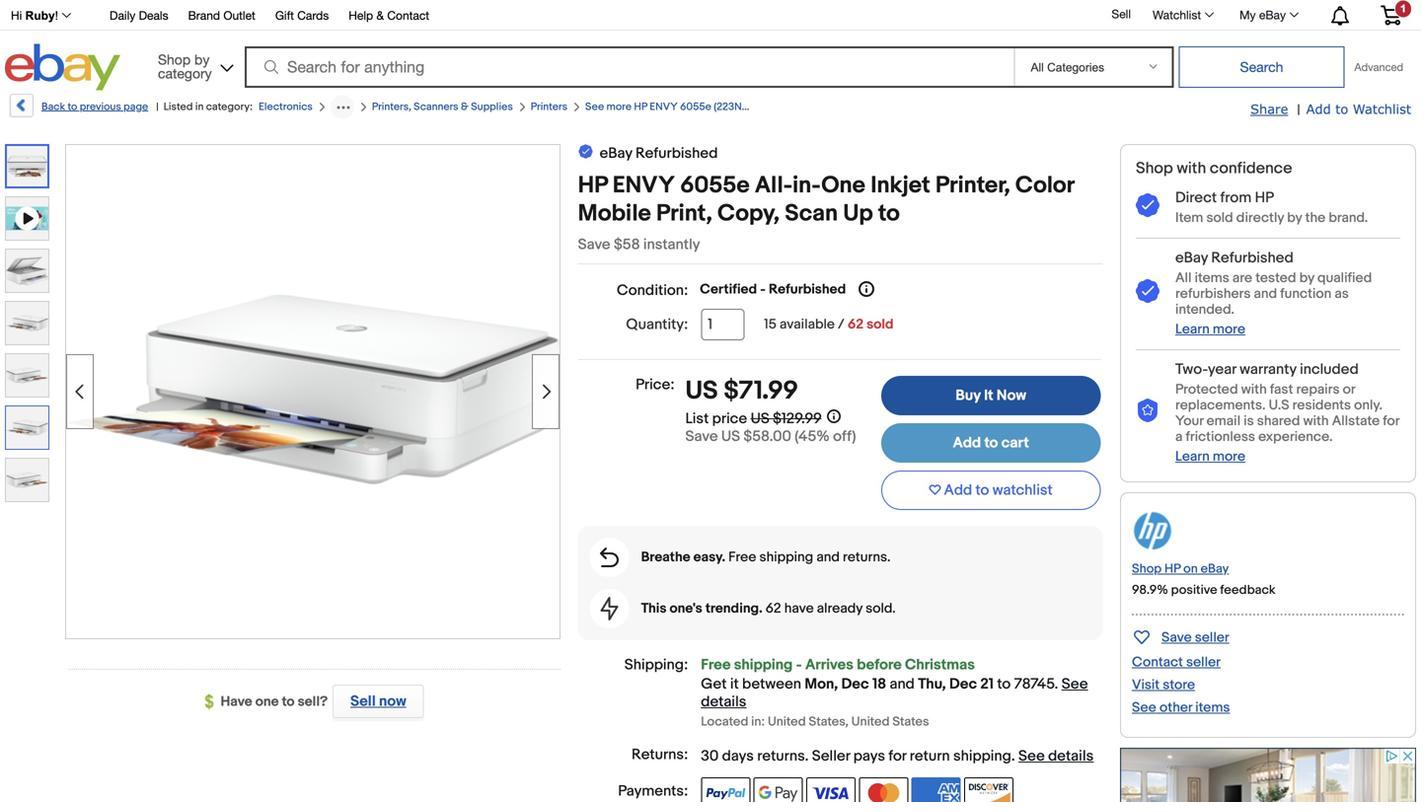 Task type: vqa. For each thing, say whether or not it's contained in the screenshot.
the Cup
no



Task type: describe. For each thing, give the bounding box(es) containing it.
items inside all items are tested by qualified refurbishers and function as intended.
[[1195, 270, 1230, 287]]

all
[[1175, 270, 1192, 287]]

0 horizontal spatial us
[[685, 376, 718, 407]]

1 vertical spatial and
[[817, 549, 840, 566]]

hi
[[11, 9, 22, 22]]

states,
[[809, 715, 849, 730]]

hp left on
[[1165, 561, 1181, 577]]

1
[[1400, 2, 1406, 15]]

ebay refurbished inside us $71.99 'main content'
[[600, 145, 718, 162]]

30 days returns . seller pays for return shipping . see details
[[701, 748, 1094, 765]]

2 horizontal spatial us
[[751, 410, 770, 428]]

0 vertical spatial shipping
[[760, 549, 813, 566]]

with details__icon image for breathe easy.
[[600, 548, 619, 568]]

2 united from the left
[[852, 715, 890, 730]]

shipping:
[[625, 656, 688, 674]]

items inside the contact seller visit store see other items
[[1196, 700, 1230, 716]]

master card image
[[859, 778, 908, 802]]

shop by category button
[[149, 44, 238, 86]]

color inside hp envy 6055e all-in-one inkjet printer, color mobile print, copy, scan up to save $58 instantly
[[1015, 172, 1074, 200]]

located
[[701, 715, 749, 730]]

learn inside two-year warranty included protected with fast repairs or replacements. u.s residents only. your email is shared with allstate for a frictionless experience. learn more
[[1175, 448, 1210, 465]]

shop by category banner
[[0, 0, 1416, 96]]

wireless
[[758, 101, 799, 113]]

condition:
[[617, 282, 688, 300]]

quantity:
[[626, 316, 688, 334]]

to inside hp envy 6055e all-in-one inkjet printer, color mobile print, copy, scan up to save $58 instantly
[[878, 200, 900, 228]]

from
[[1220, 189, 1252, 207]]

contact inside the contact seller visit store see other items
[[1132, 654, 1183, 671]]

add to watchlist button
[[881, 471, 1101, 510]]

american express image
[[912, 778, 961, 802]]

all items are tested by qualified refurbishers and function as intended.
[[1175, 270, 1372, 318]]

function
[[1280, 286, 1332, 302]]

it
[[730, 676, 739, 693]]

us $71.99 main content
[[578, 143, 1103, 802]]

have
[[221, 694, 252, 711]]

share | add to watchlist
[[1251, 101, 1411, 118]]

one
[[821, 172, 866, 200]]

christmas
[[905, 656, 975, 674]]

watchlist link
[[1142, 3, 1223, 27]]

a
[[1175, 429, 1183, 445]]

watchlist inside share | add to watchlist
[[1353, 101, 1411, 116]]

with details__icon image for two-year warranty included
[[1136, 399, 1160, 423]]

two-year warranty included protected with fast repairs or replacements. u.s residents only. your email is shared with allstate for a frictionless experience. learn more
[[1175, 361, 1400, 465]]

see more hp envy 6055e (223n1a) wireless color inkjet a... link
[[585, 101, 875, 113]]

trending.
[[705, 601, 763, 617]]

to left cart
[[984, 434, 998, 452]]

$58.00
[[744, 428, 791, 446]]

with details__icon image for ebay refurbished
[[1136, 279, 1160, 304]]

details inside "see details"
[[701, 693, 747, 711]]

with details__icon image for this one's trending.
[[601, 597, 618, 621]]

shop by category
[[158, 51, 212, 81]]

back to previous page link
[[8, 94, 148, 124]]

confidence
[[1210, 159, 1292, 178]]

(45%
[[795, 428, 830, 446]]

contact seller visit store see other items
[[1132, 654, 1230, 716]]

0 vertical spatial color
[[801, 101, 828, 113]]

62 for sold
[[848, 316, 864, 333]]

see inside the contact seller visit store see other items
[[1132, 700, 1157, 716]]

help & contact
[[349, 8, 429, 22]]

0 horizontal spatial |
[[156, 101, 159, 113]]

1 dec from the left
[[841, 676, 869, 693]]

mon,
[[805, 676, 838, 693]]

watchlist
[[993, 482, 1053, 499]]

& inside account navigation
[[377, 8, 384, 22]]

picture 5 of 6 image
[[6, 407, 48, 449]]

paypal image
[[701, 778, 750, 802]]

list price us $129.99
[[685, 410, 822, 428]]

see inside "see details"
[[1062, 676, 1088, 693]]

have
[[784, 601, 814, 617]]

share button
[[1251, 101, 1288, 118]]

as
[[1335, 286, 1349, 302]]

1 vertical spatial free
[[701, 656, 731, 674]]

u.s
[[1269, 397, 1289, 414]]

printers
[[531, 101, 568, 113]]

allstate
[[1332, 413, 1380, 430]]

hi ruby !
[[11, 9, 58, 22]]

get it between mon, dec 18 and thu, dec 21 to 78745 .
[[701, 676, 1062, 693]]

hp envy 6055e all-in-one inkjet printer, color mobile print, copy, scan up to - picture 5 of 6 image
[[66, 204, 560, 575]]

visa image
[[806, 778, 856, 802]]

picture 4 of 6 image
[[6, 354, 48, 397]]

seller for contact
[[1186, 654, 1221, 671]]

advertisement region
[[1120, 748, 1416, 802]]

scanners
[[414, 101, 459, 113]]

frictionless
[[1186, 429, 1255, 445]]

in:
[[751, 715, 765, 730]]

picture 2 of 6 image
[[6, 250, 48, 292]]

to right 21
[[997, 676, 1011, 693]]

0 horizontal spatial .
[[805, 748, 809, 765]]

more inside two-year warranty included protected with fast repairs or replacements. u.s residents only. your email is shared with allstate for a frictionless experience. learn more
[[1213, 448, 1246, 465]]

price:
[[636, 376, 675, 394]]

by inside all items are tested by qualified refurbishers and function as intended.
[[1300, 270, 1314, 287]]

printers, scanners & supplies
[[372, 101, 513, 113]]

list
[[685, 410, 709, 428]]

/
[[838, 316, 845, 333]]

cart
[[1002, 434, 1029, 452]]

printers,
[[372, 101, 411, 113]]

fast
[[1270, 381, 1293, 398]]

two-
[[1175, 361, 1208, 378]]

are
[[1233, 270, 1253, 287]]

located in: united states, united states
[[701, 715, 929, 730]]

shop for shop with confidence
[[1136, 159, 1173, 178]]

back to previous page
[[41, 101, 148, 113]]

my ebay link
[[1229, 3, 1308, 27]]

0 vertical spatial -
[[760, 281, 766, 298]]

to right back on the top left of page
[[68, 101, 77, 113]]

price
[[712, 410, 747, 428]]

picture 1 of 6 image
[[7, 146, 47, 187]]

google pay image
[[754, 778, 803, 802]]

ebay inside 'link'
[[1259, 8, 1286, 22]]

the
[[1305, 210, 1326, 226]]

save us $58.00 (45% off)
[[685, 428, 856, 446]]

add for add to cart
[[953, 434, 981, 452]]

21
[[980, 676, 994, 693]]

1 horizontal spatial details
[[1048, 748, 1094, 765]]

sold.
[[866, 601, 896, 617]]

hp inside hp envy 6055e all-in-one inkjet printer, color mobile print, copy, scan up to save $58 instantly
[[578, 172, 607, 200]]

picture 6 of 6 image
[[6, 459, 48, 501]]

2 horizontal spatial .
[[1055, 676, 1058, 693]]

$129.99
[[773, 410, 822, 428]]

only.
[[1354, 397, 1383, 414]]

video 1 of 1 image
[[6, 197, 48, 240]]

sell for sell now
[[350, 693, 376, 711]]

thu,
[[918, 676, 946, 693]]

outlet
[[223, 8, 255, 22]]

ebay inside us $71.99 'main content'
[[600, 145, 632, 162]]

sell for sell
[[1112, 7, 1131, 21]]

none submit inside shop by category banner
[[1179, 46, 1345, 88]]

ebay up 98.9% positive feedback on the bottom of page
[[1201, 561, 1229, 577]]

hp inside direct from hp item sold directly by the brand.
[[1255, 189, 1274, 207]]

item
[[1175, 210, 1203, 226]]

see down 78745
[[1019, 748, 1045, 765]]

help & contact link
[[349, 5, 429, 27]]

and inside all items are tested by qualified refurbishers and function as intended.
[[1254, 286, 1277, 302]]

add to watchlist
[[944, 482, 1053, 499]]

for inside two-year warranty included protected with fast repairs or replacements. u.s residents only. your email is shared with allstate for a frictionless experience. learn more
[[1383, 413, 1400, 430]]

is
[[1244, 413, 1254, 430]]

available
[[780, 316, 835, 333]]

tested
[[1256, 270, 1296, 287]]

store
[[1163, 677, 1195, 694]]

free shipping - arrives before christmas
[[701, 656, 975, 674]]

sell link
[[1103, 7, 1140, 21]]

brand outlet link
[[188, 5, 255, 27]]

see more hp envy 6055e (223n1a) wireless color inkjet a...
[[585, 101, 875, 113]]



Task type: locate. For each thing, give the bounding box(es) containing it.
picture 3 of 6 image
[[6, 302, 48, 344]]

for inside us $71.99 'main content'
[[889, 748, 906, 765]]

learn
[[1175, 321, 1210, 338], [1175, 448, 1210, 465]]

cards
[[297, 8, 329, 22]]

6055e inside hp envy 6055e all-in-one inkjet printer, color mobile print, copy, scan up to save $58 instantly
[[680, 172, 750, 200]]

Quantity: text field
[[701, 309, 744, 340]]

see details link down 78745
[[1019, 748, 1094, 765]]

1 vertical spatial add
[[953, 434, 981, 452]]

1 horizontal spatial &
[[461, 101, 469, 113]]

contact seller link
[[1132, 654, 1221, 671]]

with details__icon image
[[1136, 194, 1160, 218], [1136, 279, 1160, 304], [1136, 399, 1160, 423], [600, 548, 619, 568], [601, 597, 618, 621]]

ebay
[[1259, 8, 1286, 22], [600, 145, 632, 162], [1175, 249, 1208, 267], [1201, 561, 1229, 577]]

refurbished up print,
[[636, 145, 718, 162]]

| left listed
[[156, 101, 159, 113]]

ebay refurbished up are
[[1175, 249, 1294, 267]]

for
[[1383, 413, 1400, 430], [889, 748, 906, 765]]

with details__icon image left item
[[1136, 194, 1160, 218]]

0 vertical spatial more
[[607, 101, 632, 113]]

this one's trending. 62 have already sold.
[[641, 601, 896, 617]]

1 vertical spatial &
[[461, 101, 469, 113]]

shipping
[[760, 549, 813, 566], [734, 656, 793, 674], [953, 748, 1012, 765]]

2 6055e from the top
[[680, 172, 750, 200]]

to right the up
[[878, 200, 900, 228]]

with details__icon image left "this"
[[601, 597, 618, 621]]

0 horizontal spatial -
[[760, 281, 766, 298]]

0 vertical spatial refurbished
[[636, 145, 718, 162]]

with details__icon image left your
[[1136, 399, 1160, 423]]

have one to sell?
[[221, 694, 328, 711]]

shipping up discover image
[[953, 748, 1012, 765]]

1 vertical spatial envy
[[613, 172, 675, 200]]

1 learn from the top
[[1175, 321, 1210, 338]]

more information - about this item condition image
[[859, 281, 875, 297]]

refurbished up are
[[1211, 249, 1294, 267]]

1 vertical spatial learn more link
[[1175, 448, 1246, 465]]

dec left 21
[[949, 676, 977, 693]]

to inside button
[[976, 482, 989, 499]]

1 horizontal spatial watchlist
[[1353, 101, 1411, 116]]

1 vertical spatial 62
[[766, 601, 781, 617]]

0 vertical spatial ebay refurbished
[[600, 145, 718, 162]]

0 horizontal spatial for
[[889, 748, 906, 765]]

& right help
[[377, 8, 384, 22]]

contact
[[387, 8, 429, 22], [1132, 654, 1183, 671]]

| inside share | add to watchlist
[[1297, 102, 1300, 118]]

0 vertical spatial sold
[[1207, 210, 1233, 226]]

78745
[[1014, 676, 1055, 693]]

& left supplies
[[461, 101, 469, 113]]

sold inside direct from hp item sold directly by the brand.
[[1207, 210, 1233, 226]]

0 horizontal spatial &
[[377, 8, 384, 22]]

sell now
[[350, 693, 406, 711]]

2 vertical spatial shipping
[[953, 748, 1012, 765]]

details down 78745
[[1048, 748, 1094, 765]]

0 vertical spatial free
[[729, 549, 756, 566]]

see right printers
[[585, 101, 604, 113]]

us
[[685, 376, 718, 407], [751, 410, 770, 428], [721, 428, 740, 446]]

save inside button
[[1162, 629, 1192, 646]]

items right all
[[1195, 270, 1230, 287]]

repairs
[[1296, 381, 1340, 398]]

0 horizontal spatial sell
[[350, 693, 376, 711]]

seller for save
[[1195, 629, 1229, 646]]

now
[[997, 387, 1026, 405]]

more down search for anything text box
[[607, 101, 632, 113]]

save seller
[[1162, 629, 1229, 646]]

one
[[255, 694, 279, 711]]

united up pays
[[852, 715, 890, 730]]

62 right "/"
[[848, 316, 864, 333]]

0 vertical spatial see details link
[[701, 676, 1088, 711]]

2 vertical spatial add
[[944, 482, 972, 499]]

see right 78745
[[1062, 676, 1088, 693]]

1 vertical spatial 6055e
[[680, 172, 750, 200]]

shop hp on ebay
[[1132, 561, 1229, 577]]

1 6055e from the top
[[680, 101, 711, 113]]

shipping up have at the bottom of the page
[[760, 549, 813, 566]]

None submit
[[1179, 46, 1345, 88]]

learn more link down intended.
[[1175, 321, 1246, 338]]

shipping up the 'between'
[[734, 656, 793, 674]]

0 vertical spatial save
[[578, 236, 611, 254]]

. right 21
[[1055, 676, 1058, 693]]

1 horizontal spatial |
[[1297, 102, 1300, 118]]

hp up directly
[[1255, 189, 1274, 207]]

save up "contact seller" link
[[1162, 629, 1192, 646]]

0 horizontal spatial dec
[[841, 676, 869, 693]]

1 horizontal spatial ebay refurbished
[[1175, 249, 1294, 267]]

by down brand
[[194, 51, 210, 68]]

contact right help
[[387, 8, 429, 22]]

printer,
[[936, 172, 1010, 200]]

print,
[[656, 200, 712, 228]]

add down buy
[[953, 434, 981, 452]]

my
[[1240, 8, 1256, 22]]

see details
[[701, 676, 1088, 711]]

sell inside account navigation
[[1112, 7, 1131, 21]]

1 vertical spatial items
[[1196, 700, 1230, 716]]

1 vertical spatial inkjet
[[871, 172, 930, 200]]

free up get
[[701, 656, 731, 674]]

0 horizontal spatial details
[[701, 693, 747, 711]]

1 horizontal spatial sold
[[1207, 210, 1233, 226]]

more for see
[[607, 101, 632, 113]]

color right printer,
[[1015, 172, 1074, 200]]

previous
[[80, 101, 121, 113]]

0 vertical spatial details
[[701, 693, 747, 711]]

(223n1a)
[[714, 101, 755, 113]]

1 vertical spatial with
[[1241, 381, 1267, 398]]

by left the
[[1287, 210, 1302, 226]]

seller down save seller
[[1186, 654, 1221, 671]]

1 horizontal spatial 62
[[848, 316, 864, 333]]

see details link down "before"
[[701, 676, 1088, 711]]

to down "advanced" 'link'
[[1336, 101, 1348, 116]]

certified
[[700, 281, 757, 298]]

sold inside us $71.99 'main content'
[[867, 316, 894, 333]]

and left 'returns.'
[[817, 549, 840, 566]]

brand
[[188, 8, 220, 22]]

text__icon image
[[578, 143, 594, 162]]

1 vertical spatial learn
[[1175, 448, 1210, 465]]

add right share
[[1306, 101, 1331, 116]]

to left the watchlist
[[976, 482, 989, 499]]

18
[[872, 676, 886, 693]]

hp down text__icon
[[578, 172, 607, 200]]

us down the $71.99
[[751, 410, 770, 428]]

seller up "contact seller" link
[[1195, 629, 1229, 646]]

1 horizontal spatial with
[[1241, 381, 1267, 398]]

62
[[848, 316, 864, 333], [766, 601, 781, 617]]

refurbishers
[[1175, 286, 1251, 302]]

and right are
[[1254, 286, 1277, 302]]

more down frictionless
[[1213, 448, 1246, 465]]

with details__icon image left all
[[1136, 279, 1160, 304]]

learn more link
[[1175, 321, 1246, 338], [1175, 448, 1246, 465]]

envy down search for anything text box
[[650, 101, 678, 113]]

watchlist down advanced
[[1353, 101, 1411, 116]]

0 vertical spatial seller
[[1195, 629, 1229, 646]]

before
[[857, 656, 902, 674]]

a...
[[859, 101, 875, 113]]

2 horizontal spatial and
[[1254, 286, 1277, 302]]

sold for from
[[1207, 210, 1233, 226]]

certified - refurbished
[[700, 281, 846, 298]]

listed
[[164, 101, 193, 113]]

2 horizontal spatial with
[[1303, 413, 1329, 430]]

ruby
[[25, 9, 55, 22]]

1 learn more link from the top
[[1175, 321, 1246, 338]]

watchlist inside account navigation
[[1153, 8, 1201, 22]]

| listed in category:
[[156, 101, 253, 113]]

sell now link
[[328, 685, 424, 719]]

back
[[41, 101, 65, 113]]

daily deals link
[[110, 5, 168, 27]]

see other items link
[[1132, 700, 1230, 716]]

positive
[[1171, 583, 1217, 598]]

add
[[1306, 101, 1331, 116], [953, 434, 981, 452], [944, 482, 972, 499]]

add to cart
[[953, 434, 1029, 452]]

contact inside account navigation
[[387, 8, 429, 22]]

scan
[[785, 200, 838, 228]]

add inside button
[[944, 482, 972, 499]]

0 vertical spatial with
[[1177, 159, 1206, 178]]

for right only.
[[1383, 413, 1400, 430]]

1 vertical spatial by
[[1287, 210, 1302, 226]]

1 horizontal spatial .
[[1012, 748, 1015, 765]]

shop for shop hp on ebay
[[1132, 561, 1162, 577]]

with down repairs
[[1303, 413, 1329, 430]]

ebay right text__icon
[[600, 145, 632, 162]]

1 vertical spatial sold
[[867, 316, 894, 333]]

learn more link for ebay refurbished
[[1175, 321, 1246, 338]]

2 horizontal spatial refurbished
[[1211, 249, 1294, 267]]

2 dec from the left
[[949, 676, 977, 693]]

learn more link for two-year warranty included
[[1175, 448, 1246, 465]]

refurbished
[[636, 145, 718, 162], [1211, 249, 1294, 267], [769, 281, 846, 298]]

1 vertical spatial save
[[685, 428, 718, 446]]

united right in:
[[768, 715, 806, 730]]

now
[[379, 693, 406, 711]]

1 horizontal spatial refurbished
[[769, 281, 846, 298]]

more for learn
[[1213, 321, 1246, 338]]

off)
[[833, 428, 856, 446]]

1 vertical spatial for
[[889, 748, 906, 765]]

0 vertical spatial add
[[1306, 101, 1331, 116]]

shop for shop by category
[[158, 51, 191, 68]]

1 horizontal spatial us
[[721, 428, 740, 446]]

1 vertical spatial ebay refurbished
[[1175, 249, 1294, 267]]

account navigation
[[0, 0, 1416, 31]]

inkjet left a... on the right top of page
[[830, 101, 857, 113]]

2 learn more link from the top
[[1175, 448, 1246, 465]]

color right wireless
[[801, 101, 828, 113]]

item direct from brand image
[[1132, 510, 1250, 551]]

contact up visit store link at the right of the page
[[1132, 654, 1183, 671]]

1 vertical spatial shop
[[1136, 159, 1173, 178]]

0 horizontal spatial sold
[[867, 316, 894, 333]]

1 vertical spatial see details link
[[1019, 748, 1094, 765]]

. up discover image
[[1012, 748, 1015, 765]]

0 vertical spatial and
[[1254, 286, 1277, 302]]

envy inside hp envy 6055e all-in-one inkjet printer, color mobile print, copy, scan up to save $58 instantly
[[613, 172, 675, 200]]

save for save seller
[[1162, 629, 1192, 646]]

category
[[158, 65, 212, 81]]

inkjet inside hp envy 6055e all-in-one inkjet printer, color mobile print, copy, scan up to save $58 instantly
[[871, 172, 930, 200]]

0 vertical spatial learn more link
[[1175, 321, 1246, 338]]

ebay up all
[[1175, 249, 1208, 267]]

direct
[[1175, 189, 1217, 207]]

62 for have
[[766, 601, 781, 617]]

2 vertical spatial by
[[1300, 270, 1314, 287]]

on
[[1183, 561, 1198, 577]]

seller inside button
[[1195, 629, 1229, 646]]

days
[[722, 748, 754, 765]]

1 horizontal spatial united
[[852, 715, 890, 730]]

page
[[124, 101, 148, 113]]

watchlist right sell link
[[1153, 8, 1201, 22]]

sold for available
[[867, 316, 894, 333]]

2 vertical spatial with
[[1303, 413, 1329, 430]]

2 vertical spatial more
[[1213, 448, 1246, 465]]

0 vertical spatial sell
[[1112, 7, 1131, 21]]

ebay refurbished up print,
[[600, 145, 718, 162]]

all-
[[755, 172, 793, 200]]

0 horizontal spatial with
[[1177, 159, 1206, 178]]

0 horizontal spatial united
[[768, 715, 806, 730]]

learn more
[[1175, 321, 1246, 338]]

0 horizontal spatial and
[[817, 549, 840, 566]]

learn down intended.
[[1175, 321, 1210, 338]]

more down intended.
[[1213, 321, 1246, 338]]

return
[[910, 748, 950, 765]]

sold down from
[[1207, 210, 1233, 226]]

1 horizontal spatial for
[[1383, 413, 1400, 430]]

envy up $58
[[613, 172, 675, 200]]

by right tested on the top right of the page
[[1300, 270, 1314, 287]]

add to watchlist link
[[1306, 101, 1411, 118]]

0 horizontal spatial 62
[[766, 601, 781, 617]]

0 vertical spatial envy
[[650, 101, 678, 113]]

Search for anything text field
[[248, 48, 1010, 86]]

supplies
[[471, 101, 513, 113]]

| right "share" "button"
[[1297, 102, 1300, 118]]

save left $58
[[578, 236, 611, 254]]

30
[[701, 748, 719, 765]]

1 horizontal spatial contact
[[1132, 654, 1183, 671]]

get
[[701, 676, 727, 693]]

sold down more information - about this item condition icon
[[867, 316, 894, 333]]

!
[[55, 9, 58, 22]]

for right pays
[[889, 748, 906, 765]]

learn more link down frictionless
[[1175, 448, 1246, 465]]

sell?
[[298, 694, 328, 711]]

add inside share | add to watchlist
[[1306, 101, 1331, 116]]

to inside share | add to watchlist
[[1336, 101, 1348, 116]]

62 left have at the bottom of the page
[[766, 601, 781, 617]]

replacements.
[[1175, 397, 1266, 414]]

1 vertical spatial seller
[[1186, 654, 1221, 671]]

0 horizontal spatial watchlist
[[1153, 8, 1201, 22]]

0 vertical spatial contact
[[387, 8, 429, 22]]

. left seller
[[805, 748, 809, 765]]

inkjet right one
[[871, 172, 930, 200]]

email
[[1207, 413, 1241, 430]]

details
[[701, 693, 747, 711], [1048, 748, 1094, 765]]

protected
[[1175, 381, 1238, 398]]

shop up listed
[[158, 51, 191, 68]]

printers, scanners & supplies link
[[372, 101, 513, 113]]

- right certified at the top
[[760, 281, 766, 298]]

1 link
[[1369, 0, 1413, 28]]

instantly
[[643, 236, 700, 254]]

0 vertical spatial 6055e
[[680, 101, 711, 113]]

0 horizontal spatial color
[[801, 101, 828, 113]]

see down visit
[[1132, 700, 1157, 716]]

6055e left all-
[[680, 172, 750, 200]]

dec left 18
[[841, 676, 869, 693]]

ebay right 'my'
[[1259, 8, 1286, 22]]

dollar sign image
[[205, 695, 221, 710]]

payments:
[[618, 783, 688, 800]]

by
[[194, 51, 210, 68], [1287, 210, 1302, 226], [1300, 270, 1314, 287]]

with details__icon image left breathe
[[600, 548, 619, 568]]

2 vertical spatial save
[[1162, 629, 1192, 646]]

2 vertical spatial and
[[890, 676, 915, 693]]

0 vertical spatial &
[[377, 8, 384, 22]]

up
[[843, 200, 873, 228]]

1 horizontal spatial dec
[[949, 676, 977, 693]]

save inside hp envy 6055e all-in-one inkjet printer, color mobile print, copy, scan up to save $58 instantly
[[578, 236, 611, 254]]

0 horizontal spatial ebay refurbished
[[600, 145, 718, 162]]

sell left now
[[350, 693, 376, 711]]

1 horizontal spatial color
[[1015, 172, 1074, 200]]

1 vertical spatial sell
[[350, 693, 376, 711]]

add down add to cart link
[[944, 482, 972, 499]]

by inside shop by category
[[194, 51, 210, 68]]

us left $58.00
[[721, 428, 740, 446]]

gift cards
[[275, 8, 329, 22]]

with up direct
[[1177, 159, 1206, 178]]

2 vertical spatial refurbished
[[769, 281, 846, 298]]

6055e
[[680, 101, 711, 113], [680, 172, 750, 200]]

0 vertical spatial 62
[[848, 316, 864, 333]]

items right other
[[1196, 700, 1230, 716]]

direct from hp item sold directly by the brand.
[[1175, 189, 1368, 226]]

shop with confidence
[[1136, 159, 1292, 178]]

year
[[1208, 361, 1236, 378]]

details up located
[[701, 693, 747, 711]]

shop inside shop by category
[[158, 51, 191, 68]]

shop left the confidence
[[1136, 159, 1173, 178]]

add to cart link
[[881, 423, 1101, 463]]

0 vertical spatial by
[[194, 51, 210, 68]]

1 horizontal spatial save
[[685, 428, 718, 446]]

1 vertical spatial more
[[1213, 321, 1246, 338]]

0 vertical spatial inkjet
[[830, 101, 857, 113]]

2 learn from the top
[[1175, 448, 1210, 465]]

1 horizontal spatial -
[[796, 656, 802, 674]]

sell left watchlist link
[[1112, 7, 1131, 21]]

0 vertical spatial learn
[[1175, 321, 1210, 338]]

2 vertical spatial shop
[[1132, 561, 1162, 577]]

1 horizontal spatial inkjet
[[871, 172, 930, 200]]

discover image
[[964, 778, 1014, 802]]

0 vertical spatial watchlist
[[1153, 8, 1201, 22]]

shop up 98.9%
[[1132, 561, 1162, 577]]

1 vertical spatial watchlist
[[1353, 101, 1411, 116]]

15
[[764, 316, 777, 333]]

to right one
[[282, 694, 295, 711]]

1 vertical spatial details
[[1048, 748, 1094, 765]]

add for add to watchlist
[[944, 482, 972, 499]]

us up "list"
[[685, 376, 718, 407]]

- left arrives
[[796, 656, 802, 674]]

returns.
[[843, 549, 891, 566]]

1 vertical spatial -
[[796, 656, 802, 674]]

between
[[742, 676, 801, 693]]

by inside direct from hp item sold directly by the brand.
[[1287, 210, 1302, 226]]

it
[[984, 387, 993, 405]]

1 vertical spatial shipping
[[734, 656, 793, 674]]

seller inside the contact seller visit store see other items
[[1186, 654, 1221, 671]]

brand.
[[1329, 210, 1368, 226]]

save down us $71.99
[[685, 428, 718, 446]]

hp down search for anything text box
[[634, 101, 647, 113]]

and right 18
[[890, 676, 915, 693]]

1 united from the left
[[768, 715, 806, 730]]

refurbished up available
[[769, 281, 846, 298]]

6055e left (223n1a)
[[680, 101, 711, 113]]

save for save us $58.00 (45% off)
[[685, 428, 718, 446]]

with details__icon image for direct from hp
[[1136, 194, 1160, 218]]

0 vertical spatial for
[[1383, 413, 1400, 430]]



